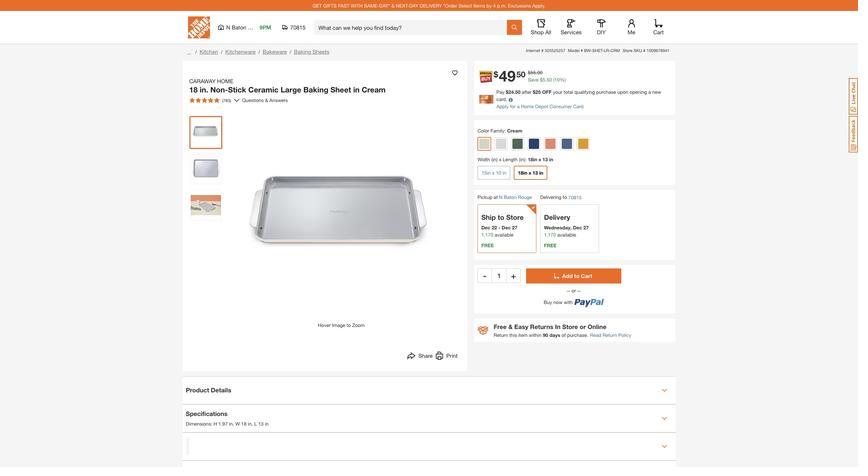 Task type: describe. For each thing, give the bounding box(es) containing it.
1 / from the left
[[195, 49, 197, 55]]

non-
[[210, 85, 228, 94]]

info image
[[509, 98, 513, 102]]

get gifts fast with same-day* & next-day delivery *order select items by 4 p.m. exclusions apply.
[[313, 3, 546, 8]]

2 dec from the left
[[502, 225, 511, 231]]

wednesday,
[[544, 225, 572, 231]]

25
[[536, 89, 541, 95]]

15in
[[482, 170, 491, 176]]

kitchen
[[200, 48, 218, 55]]

to for cart
[[574, 273, 580, 279]]

color
[[478, 128, 489, 134]]

kitchen link
[[200, 48, 218, 55]]

questions & answers
[[242, 97, 289, 103]]

cream inside caraway home 18 in. non-stick ceramic large baking sheet in cream
[[362, 85, 386, 94]]

1 horizontal spatial rouge
[[518, 194, 532, 200]]

print
[[446, 352, 458, 359]]

same-
[[364, 3, 379, 8]]

sheets
[[313, 48, 330, 55]]

in left w
[[229, 421, 233, 427]]

specifications dimensions: h 1.97 in , w 18 in , l 13 in
[[186, 410, 269, 427]]

22
[[492, 225, 497, 231]]

image
[[332, 322, 345, 328]]

store inside free & easy returns in store or online return this item within 90 days of purchase. read return policy
[[562, 323, 578, 331]]

in.
[[200, 85, 208, 94]]

bakeware link
[[263, 48, 287, 55]]

$ inside $ 49 50
[[494, 70, 498, 79]]

large
[[281, 85, 301, 94]]

caret image inside 'product details' button
[[662, 388, 667, 393]]

ship
[[481, 214, 496, 221]]

caraway home baking sheets bw shet lr crm c3.1 image
[[191, 154, 221, 184]]

1 horizontal spatial baton
[[504, 194, 517, 200]]

items
[[473, 3, 485, 8]]

with
[[351, 3, 363, 8]]

pay
[[497, 89, 505, 95]]

$ 49 50
[[494, 67, 526, 85]]

h
[[214, 421, 217, 427]]

0 vertical spatial &
[[392, 3, 395, 8]]

1.97
[[218, 421, 228, 427]]

length
[[503, 157, 518, 163]]

1 (in) from the left
[[492, 157, 498, 163]]

family
[[491, 128, 505, 134]]

hover image to zoom button
[[239, 116, 444, 329]]

x left length
[[499, 157, 502, 163]]

What can we help you find today? search field
[[318, 20, 507, 35]]

1 vertical spatial a
[[517, 104, 520, 109]]

share button
[[408, 352, 433, 362]]

navy image
[[529, 139, 539, 149]]

questions & answers link
[[242, 97, 289, 104]]

your
[[553, 89, 563, 95]]

dimensions:
[[186, 421, 212, 427]]

at
[[494, 194, 498, 200]]

gray image
[[496, 139, 506, 149]]

to inside "button"
[[347, 322, 351, 328]]

stick
[[228, 85, 246, 94]]

consumer
[[550, 104, 572, 109]]

kitchenware link
[[225, 48, 256, 55]]

width (in) x length (in) : 18in x 13 in
[[478, 157, 553, 163]]

sku
[[634, 48, 642, 53]]

00
[[537, 70, 543, 76]]

18in x 13 in
[[518, 170, 544, 176]]

in down pink icon
[[549, 157, 553, 163]]

sheet
[[331, 85, 351, 94]]

pickup at n baton rouge
[[478, 194, 532, 200]]

& for questions
[[265, 97, 268, 103]]

1 dec from the left
[[481, 225, 491, 231]]

... button
[[186, 48, 193, 57]]

15in x 10 in
[[482, 170, 506, 176]]

... / kitchen / kitchenware / bakeware / baking sheets
[[186, 48, 330, 55]]

read
[[590, 332, 601, 338]]

total
[[564, 89, 573, 95]]

shet-
[[593, 48, 604, 53]]

70815 inside button
[[290, 24, 306, 30]]

in
[[555, 323, 561, 331]]

by
[[487, 3, 492, 8]]

& for free
[[509, 323, 513, 331]]

free & easy returns in store or online return this item within 90 days of purchase. read return policy
[[494, 323, 631, 338]]

returns
[[530, 323, 554, 331]]

x right 15in
[[492, 170, 495, 176]]

10 inside button
[[496, 170, 501, 176]]

cart inside button
[[581, 273, 592, 279]]

free for wednesday,
[[544, 243, 557, 249]]

...
[[187, 50, 191, 55]]

to for 70815
[[563, 194, 567, 200]]

internet # 325525257 model # bw-shet-lr-crm store sku # 1009678941
[[526, 48, 670, 53]]

new
[[652, 89, 661, 95]]

4
[[493, 3, 496, 8]]

70815 inside delivering to 70815
[[568, 195, 582, 201]]

hover
[[318, 322, 331, 328]]

print button
[[435, 352, 458, 362]]

a inside your total qualifying purchase upon opening a new card.
[[649, 89, 651, 95]]

$ right after
[[533, 89, 536, 95]]

day*
[[379, 3, 390, 8]]

0 vertical spatial or
[[570, 288, 578, 294]]

2 # from the left
[[581, 48, 583, 53]]

1 horizontal spatial .
[[545, 77, 547, 83]]

1 , from the left
[[233, 421, 234, 427]]

get
[[313, 3, 322, 8]]

exclusions
[[508, 3, 531, 8]]

yellow image
[[578, 139, 589, 149]]

after
[[522, 89, 532, 95]]

1009678941
[[647, 48, 670, 53]]

50 inside $ 49 50
[[517, 70, 526, 79]]

feedback link image
[[849, 116, 858, 153]]

shop
[[531, 29, 544, 35]]

icon image
[[478, 326, 489, 335]]

off
[[542, 89, 552, 95]]

select
[[459, 3, 472, 8]]

2 return from the left
[[603, 332, 617, 338]]

90
[[543, 332, 548, 338]]

model
[[568, 48, 580, 53]]

1 return from the left
[[494, 332, 508, 338]]

for
[[510, 104, 516, 109]]

0 vertical spatial .
[[536, 70, 537, 76]]

free
[[494, 323, 507, 331]]

crm
[[611, 48, 620, 53]]

baking for sheet
[[303, 85, 328, 94]]

hover image to zoom
[[318, 322, 365, 328]]

caraway
[[189, 78, 216, 84]]

1,170 inside ship to store dec 22 - dec 27 1,170 available
[[481, 232, 493, 238]]

0 vertical spatial :
[[505, 128, 506, 134]]

70815 link
[[568, 194, 582, 201]]

pink image
[[546, 139, 556, 149]]

in left l
[[248, 421, 252, 427]]

apply.
[[532, 3, 546, 8]]



Task type: locate. For each thing, give the bounding box(es) containing it.
2 vertical spatial caret image
[[662, 444, 667, 449]]

0 horizontal spatial .
[[536, 70, 537, 76]]

(in) right width
[[492, 157, 498, 163]]

rouge down 18in x 13 in
[[518, 194, 532, 200]]

1 vertical spatial 70815
[[568, 195, 582, 201]]

50 left 55
[[517, 70, 526, 79]]

, left l
[[252, 421, 253, 427]]

2 (in) from the left
[[519, 157, 525, 163]]

this
[[510, 332, 517, 338]]

/ right kitchen
[[221, 49, 223, 55]]

baton up 'kitchenware'
[[232, 24, 246, 30]]

dec left 22
[[481, 225, 491, 231]]

0 horizontal spatial cream
[[362, 85, 386, 94]]

x up 18in x 13 in button
[[539, 157, 541, 163]]

3 dec from the left
[[573, 225, 582, 231]]

1 vertical spatial :
[[525, 157, 527, 163]]

2 27 from the left
[[584, 225, 589, 231]]

1 horizontal spatial -
[[499, 225, 500, 231]]

available down 22
[[495, 232, 514, 238]]

pickup
[[478, 194, 492, 200]]

27 inside ship to store dec 22 - dec 27 1,170 available
[[512, 225, 518, 231]]

width
[[478, 157, 490, 163]]

1 horizontal spatial :
[[525, 157, 527, 163]]

0 horizontal spatial 13
[[258, 421, 264, 427]]

cream right the sheet at left top
[[362, 85, 386, 94]]

product details button
[[182, 377, 676, 404]]

0 horizontal spatial or
[[570, 288, 578, 294]]

in inside 18in x 13 in button
[[539, 170, 544, 176]]

to left 70815 'link' in the top right of the page
[[563, 194, 567, 200]]

1 vertical spatial 10
[[496, 170, 501, 176]]

: up gray image
[[505, 128, 506, 134]]

or inside free & easy returns in store or online return this item within 90 days of purchase. read return policy
[[580, 323, 586, 331]]

0 horizontal spatial :
[[505, 128, 506, 134]]

2 vertical spatial &
[[509, 323, 513, 331]]

/ left 'bakeware' link
[[258, 49, 260, 55]]

gifts
[[323, 3, 337, 8]]

27 right wednesday,
[[584, 225, 589, 231]]

slate image
[[562, 139, 572, 149]]

0 horizontal spatial dec
[[481, 225, 491, 231]]

details
[[211, 387, 231, 394]]

n baton rouge button
[[499, 194, 532, 200]]

10 inside $ 55 . 00 save $ 5 . 50 ( 10 %)
[[555, 77, 560, 83]]

0 horizontal spatial store
[[506, 214, 524, 221]]

13 down pink icon
[[543, 157, 548, 163]]

return down the free
[[494, 332, 508, 338]]

0 horizontal spatial 10
[[496, 170, 501, 176]]

easy
[[514, 323, 529, 331]]

to inside ship to store dec 22 - dec 27 1,170 available
[[498, 214, 504, 221]]

2 caret image from the top
[[662, 416, 667, 421]]

& right day*
[[392, 3, 395, 8]]

2 horizontal spatial store
[[623, 48, 633, 53]]

available down wednesday,
[[558, 232, 576, 238]]

x down 'width (in) x length (in) : 18in x 13 in'
[[529, 170, 531, 176]]

specifications
[[186, 410, 228, 418]]

cream
[[362, 85, 386, 94], [507, 128, 522, 134]]

me
[[628, 29, 636, 35]]

: up 18in x 13 in
[[525, 157, 527, 163]]

0 horizontal spatial cart
[[581, 273, 592, 279]]

now
[[554, 299, 563, 305]]

caraway home 18 in. non-stick ceramic large baking sheet in cream
[[189, 78, 386, 94]]

available inside ship to store dec 22 - dec 27 1,170 available
[[495, 232, 514, 238]]

fast
[[338, 3, 350, 8]]

/ right 'bakeware' link
[[290, 49, 291, 55]]

cart up 1009678941
[[654, 29, 664, 35]]

in right l
[[265, 421, 269, 427]]

3 # from the left
[[643, 48, 646, 53]]

2 1,170 from the left
[[544, 232, 556, 238]]

card
[[573, 104, 584, 109]]

a right for
[[517, 104, 520, 109]]

your total qualifying purchase upon opening a new card.
[[497, 89, 661, 102]]

0 horizontal spatial 27
[[512, 225, 518, 231]]

in inside caraway home 18 in. non-stick ceramic large baking sheet in cream
[[353, 85, 360, 94]]

bw-
[[584, 48, 593, 53]]

add to cart
[[562, 273, 592, 279]]

(in) right length
[[519, 157, 525, 163]]

18in up 18in x 13 in button
[[528, 157, 537, 163]]

1 vertical spatial or
[[580, 323, 586, 331]]

home
[[217, 78, 233, 84]]

add
[[562, 273, 573, 279]]

3 caret image from the top
[[662, 444, 667, 449]]

27 right 22
[[512, 225, 518, 231]]

50 inside $ 55 . 00 save $ 5 . 50 ( 10 %)
[[547, 77, 552, 83]]

zoom
[[352, 322, 365, 328]]

1 horizontal spatial return
[[603, 332, 617, 338]]

27 inside delivery wednesday, dec 27 1,170 available
[[584, 225, 589, 231]]

1 vertical spatial 18in
[[518, 170, 528, 176]]

to inside delivering to 70815
[[563, 194, 567, 200]]

0 vertical spatial baking
[[294, 48, 311, 55]]

10
[[555, 77, 560, 83], [496, 170, 501, 176]]

in down length
[[503, 170, 506, 176]]

&
[[392, 3, 395, 8], [265, 97, 268, 103], [509, 323, 513, 331]]

qualifying
[[575, 89, 595, 95]]

to right add
[[574, 273, 580, 279]]

0 vertical spatial store
[[623, 48, 633, 53]]

all
[[545, 29, 551, 35]]

dec right 22
[[502, 225, 511, 231]]

13 inside button
[[533, 170, 538, 176]]

1 available from the left
[[495, 232, 514, 238]]

24.50
[[509, 89, 521, 95]]

caraway home link
[[189, 77, 236, 85]]

within
[[529, 332, 542, 338]]

green image
[[513, 139, 523, 149]]

18in down 'width (in) x length (in) : 18in x 13 in'
[[518, 170, 528, 176]]

1 free from the left
[[481, 243, 494, 249]]

cart right add
[[581, 273, 592, 279]]

18 left in.
[[189, 85, 198, 94]]

online
[[588, 323, 607, 331]]

baking left the sheets
[[294, 48, 311, 55]]

0 horizontal spatial return
[[494, 332, 508, 338]]

1 vertical spatial baton
[[504, 194, 517, 200]]

13 right l
[[258, 421, 264, 427]]

$ up save
[[528, 70, 531, 76]]

shop all
[[531, 29, 551, 35]]

13 down 'width (in) x length (in) : 18in x 13 in'
[[533, 170, 538, 176]]

1 horizontal spatial available
[[558, 232, 576, 238]]

pay $ 24.50 after $ 25 off
[[497, 89, 552, 95]]

2 / from the left
[[221, 49, 223, 55]]

0 horizontal spatial 18
[[189, 85, 198, 94]]

store inside ship to store dec 22 - dec 27 1,170 available
[[506, 214, 524, 221]]

next-
[[396, 3, 409, 8]]

5 stars image
[[189, 97, 219, 103]]

baking sheets link
[[294, 48, 330, 55]]

# left bw-
[[581, 48, 583, 53]]

1 horizontal spatial 1,170
[[544, 232, 556, 238]]

rouge up ... / kitchen / kitchenware / bakeware / baking sheets
[[248, 24, 264, 30]]

0 horizontal spatial baton
[[232, 24, 246, 30]]

1,170
[[481, 232, 493, 238], [544, 232, 556, 238]]

0 horizontal spatial ,
[[233, 421, 234, 427]]

or
[[570, 288, 578, 294], [580, 323, 586, 331]]

0 vertical spatial 18in
[[528, 157, 537, 163]]

in up delivering
[[539, 170, 544, 176]]

services
[[561, 29, 582, 35]]

1 vertical spatial 13
[[533, 170, 538, 176]]

None field
[[492, 269, 506, 283]]

1 vertical spatial cream
[[507, 128, 522, 134]]

n baton rouge
[[226, 24, 264, 30]]

free down wednesday,
[[544, 243, 557, 249]]

0 horizontal spatial #
[[541, 48, 544, 53]]

0 horizontal spatial a
[[517, 104, 520, 109]]

x
[[499, 157, 502, 163], [539, 157, 541, 163], [492, 170, 495, 176], [529, 170, 531, 176]]

cream up green "icon"
[[507, 128, 522, 134]]

dec inside delivery wednesday, dec 27 1,170 available
[[573, 225, 582, 231]]

18 inside caraway home 18 in. non-stick ceramic large baking sheet in cream
[[189, 85, 198, 94]]

+
[[511, 271, 516, 281]]

1 vertical spatial baking
[[303, 85, 328, 94]]

1,170 inside delivery wednesday, dec 27 1,170 available
[[544, 232, 556, 238]]

buy now with
[[544, 299, 573, 305]]

2 horizontal spatial dec
[[573, 225, 582, 231]]

1 vertical spatial &
[[265, 97, 268, 103]]

1 vertical spatial .
[[545, 77, 547, 83]]

3 / from the left
[[258, 49, 260, 55]]

1 horizontal spatial 50
[[547, 77, 552, 83]]

or up purchase.
[[580, 323, 586, 331]]

live chat image
[[849, 78, 858, 115]]

1 horizontal spatial 18in
[[528, 157, 537, 163]]

4 / from the left
[[290, 49, 291, 55]]

1 horizontal spatial 27
[[584, 225, 589, 231]]

caraway home baking sheets bw shet lr crm 64.0 image
[[191, 117, 221, 148]]

1 horizontal spatial store
[[562, 323, 578, 331]]

baking for sheets
[[294, 48, 311, 55]]

$ down 00
[[540, 77, 543, 83]]

0 horizontal spatial free
[[481, 243, 494, 249]]

1,170 down wednesday,
[[544, 232, 556, 238]]

to right the ship
[[498, 214, 504, 221]]

& inside free & easy returns in store or online return this item within 90 days of purchase. read return policy
[[509, 323, 513, 331]]

return right read
[[603, 332, 617, 338]]

1 vertical spatial rouge
[[518, 194, 532, 200]]

- inside button
[[483, 271, 487, 281]]

2 horizontal spatial 13
[[543, 157, 548, 163]]

dec right wednesday,
[[573, 225, 582, 231]]

1 horizontal spatial cart
[[654, 29, 664, 35]]

0 vertical spatial -
[[499, 225, 500, 231]]

l
[[254, 421, 257, 427]]

#
[[541, 48, 544, 53], [581, 48, 583, 53], [643, 48, 646, 53]]

free down 22
[[481, 243, 494, 249]]

2 horizontal spatial &
[[509, 323, 513, 331]]

0 vertical spatial cream
[[362, 85, 386, 94]]

apply now image
[[479, 95, 497, 104]]

1 horizontal spatial dec
[[502, 225, 511, 231]]

18in inside button
[[518, 170, 528, 176]]

70815 right delivering
[[568, 195, 582, 201]]

18 inside specifications dimensions: h 1.97 in , w 18 in , l 13 in
[[241, 421, 247, 427]]

0 vertical spatial caret image
[[662, 388, 667, 393]]

- right 22
[[499, 225, 500, 231]]

1 horizontal spatial 10
[[555, 77, 560, 83]]

& inside questions & answers link
[[265, 97, 268, 103]]

5
[[543, 77, 545, 83]]

# right internet
[[541, 48, 544, 53]]

the home depot logo image
[[188, 16, 210, 38]]

18 right w
[[241, 421, 247, 427]]

- left "+"
[[483, 271, 487, 281]]

70815 up baking sheets link
[[290, 24, 306, 30]]

0 horizontal spatial rouge
[[248, 24, 264, 30]]

1 1,170 from the left
[[481, 232, 493, 238]]

buy now with button
[[526, 294, 622, 307]]

, left w
[[233, 421, 234, 427]]

store up of
[[562, 323, 578, 331]]

1 horizontal spatial free
[[544, 243, 557, 249]]

0 vertical spatial 18
[[189, 85, 198, 94]]

0 horizontal spatial 1,170
[[481, 232, 493, 238]]

with
[[564, 299, 573, 305]]

- inside ship to store dec 22 - dec 27 1,170 available
[[499, 225, 500, 231]]

$ left 49
[[494, 70, 498, 79]]

1 27 from the left
[[512, 225, 518, 231]]

1 vertical spatial -
[[483, 271, 487, 281]]

internet
[[526, 48, 540, 53]]

1 horizontal spatial n
[[499, 194, 503, 200]]

2 free from the left
[[544, 243, 557, 249]]

1,170 down 22
[[481, 232, 493, 238]]

delivery
[[420, 3, 442, 8]]

0 horizontal spatial &
[[265, 97, 268, 103]]

a left new
[[649, 89, 651, 95]]

n
[[226, 24, 230, 30], [499, 194, 503, 200]]

in right the sheet at left top
[[353, 85, 360, 94]]

in inside the 15in x 10 in button
[[503, 170, 506, 176]]

1 horizontal spatial 70815
[[568, 195, 582, 201]]

0 vertical spatial 13
[[543, 157, 548, 163]]

(783) link
[[187, 95, 239, 106]]

cart link
[[651, 19, 666, 36]]

baking inside caraway home 18 in. non-stick ceramic large baking sheet in cream
[[303, 85, 328, 94]]

to left zoom
[[347, 322, 351, 328]]

to inside button
[[574, 273, 580, 279]]

50 left ( at the top right of page
[[547, 77, 552, 83]]

available inside delivery wednesday, dec 27 1,170 available
[[558, 232, 576, 238]]

ceramic
[[248, 85, 279, 94]]

delivery wednesday, dec 27 1,170 available
[[544, 214, 589, 238]]

1 vertical spatial store
[[506, 214, 524, 221]]

2 horizontal spatial #
[[643, 48, 646, 53]]

0 horizontal spatial (in)
[[492, 157, 498, 163]]

. up save
[[536, 70, 537, 76]]

0 vertical spatial baton
[[232, 24, 246, 30]]

1 horizontal spatial a
[[649, 89, 651, 95]]

delivering to 70815
[[540, 194, 582, 201]]

& up this
[[509, 323, 513, 331]]

caret image
[[662, 388, 667, 393], [662, 416, 667, 421], [662, 444, 667, 449]]

0 horizontal spatial 70815
[[290, 24, 306, 30]]

0 vertical spatial n
[[226, 24, 230, 30]]

0 vertical spatial a
[[649, 89, 651, 95]]

13
[[543, 157, 548, 163], [533, 170, 538, 176], [258, 421, 264, 427]]

2 vertical spatial 13
[[258, 421, 264, 427]]

kitchenware
[[225, 48, 256, 55]]

. left ( at the top right of page
[[545, 77, 547, 83]]

0 vertical spatial cart
[[654, 29, 664, 35]]

baton right at
[[504, 194, 517, 200]]

2 available from the left
[[558, 232, 576, 238]]

10 up your
[[555, 77, 560, 83]]

1 horizontal spatial 18
[[241, 421, 247, 427]]

me button
[[621, 19, 643, 36]]

13 inside specifications dimensions: h 1.97 in , w 18 in , l 13 in
[[258, 421, 264, 427]]

(783)
[[222, 98, 231, 103]]

free for to
[[481, 243, 494, 249]]

1 caret image from the top
[[662, 388, 667, 393]]

home
[[521, 104, 534, 109]]

,
[[233, 421, 234, 427], [252, 421, 253, 427]]

delivering
[[540, 194, 562, 200]]

/ right ...
[[195, 49, 197, 55]]

1 horizontal spatial or
[[580, 323, 586, 331]]

1 vertical spatial cart
[[581, 273, 592, 279]]

1 horizontal spatial #
[[581, 48, 583, 53]]

2 , from the left
[[252, 421, 253, 427]]

store down n baton rouge button
[[506, 214, 524, 221]]

baking right large
[[303, 85, 328, 94]]

questions
[[242, 97, 264, 103]]

0 vertical spatial 10
[[555, 77, 560, 83]]

& down ceramic
[[265, 97, 268, 103]]

store left sku
[[623, 48, 633, 53]]

purchase
[[596, 89, 616, 95]]

0 horizontal spatial 50
[[517, 70, 526, 79]]

card.
[[497, 96, 507, 102]]

0 vertical spatial 70815
[[290, 24, 306, 30]]

cart
[[654, 29, 664, 35], [581, 273, 592, 279]]

# right sku
[[643, 48, 646, 53]]

diy
[[597, 29, 606, 35]]

%)
[[560, 77, 566, 83]]

1 horizontal spatial 13
[[533, 170, 538, 176]]

10 right 15in
[[496, 170, 501, 176]]

baking inside ... / kitchen / kitchenware / bakeware / baking sheets
[[294, 48, 311, 55]]

0 vertical spatial rouge
[[248, 24, 264, 30]]

0 horizontal spatial available
[[495, 232, 514, 238]]

cream image
[[479, 139, 490, 149]]

+ button
[[506, 269, 521, 283]]

2 vertical spatial store
[[562, 323, 578, 331]]

1 vertical spatial caret image
[[662, 416, 667, 421]]

or up buy now with button
[[570, 288, 578, 294]]

n up 'kitchenware'
[[226, 24, 230, 30]]

0 horizontal spatial 18in
[[518, 170, 528, 176]]

n right at
[[499, 194, 503, 200]]

18in
[[528, 157, 537, 163], [518, 170, 528, 176]]

1 horizontal spatial (in)
[[519, 157, 525, 163]]

to for store
[[498, 214, 504, 221]]

0 horizontal spatial -
[[483, 271, 487, 281]]

color family : cream
[[478, 128, 522, 134]]

1 horizontal spatial &
[[392, 3, 395, 8]]

answers
[[270, 97, 288, 103]]

product
[[186, 387, 209, 394]]

0 horizontal spatial n
[[226, 24, 230, 30]]

55
[[531, 70, 536, 76]]

caraway home baking sheets bw shet lr crm 4f.2 image
[[191, 190, 221, 220]]

1 vertical spatial n
[[499, 194, 503, 200]]

$ right pay
[[506, 89, 509, 95]]

1 horizontal spatial ,
[[252, 421, 253, 427]]

1 horizontal spatial cream
[[507, 128, 522, 134]]

1 vertical spatial 18
[[241, 421, 247, 427]]

1 # from the left
[[541, 48, 544, 53]]



Task type: vqa. For each thing, say whether or not it's contained in the screenshot.
Print
yes



